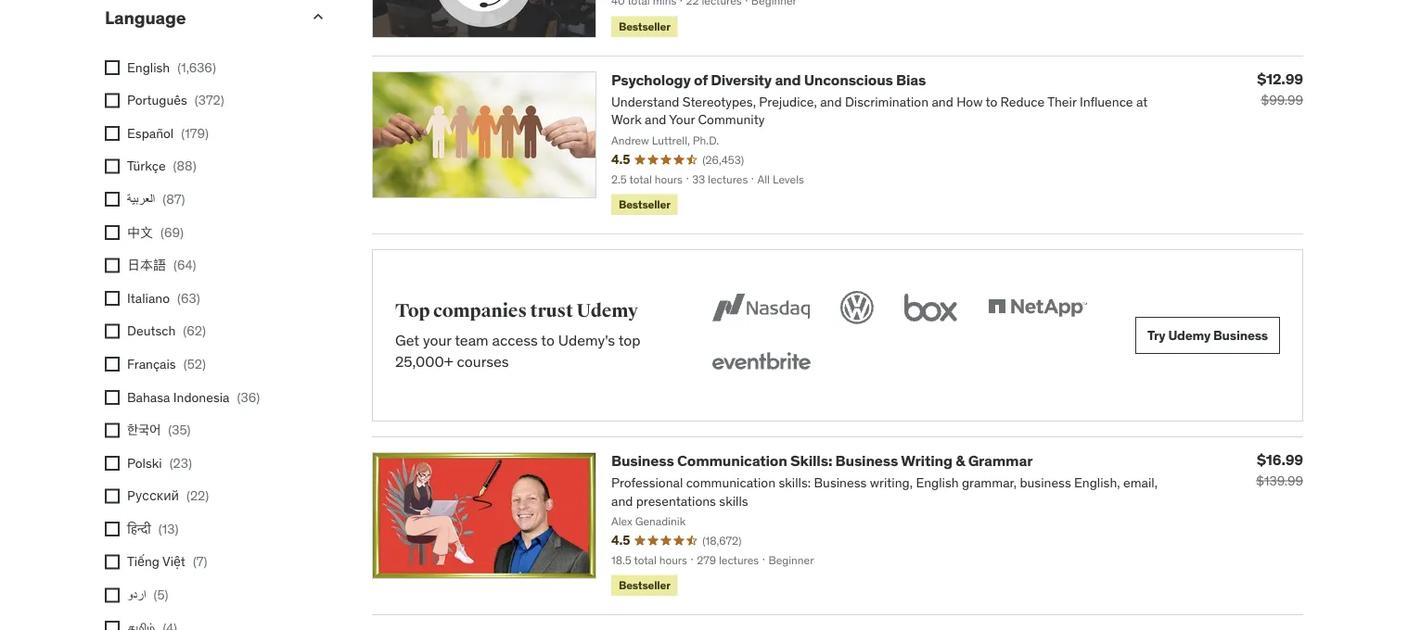Task type: describe. For each thing, give the bounding box(es) containing it.
indonesia
[[173, 389, 230, 406]]

xsmall image for español
[[105, 127, 120, 141]]

of
[[694, 71, 708, 90]]

polski
[[127, 455, 162, 472]]

xsmall image for العربية
[[105, 193, 120, 207]]

top
[[618, 332, 641, 351]]

(87)
[[163, 191, 185, 208]]

tiếng
[[127, 554, 160, 571]]

companies
[[433, 300, 527, 323]]

tiếng việt (7)
[[127, 554, 207, 571]]

top companies trust udemy get your team access to udemy's top 25,000+ courses
[[395, 300, 641, 371]]

deutsch
[[127, 323, 176, 340]]

1 horizontal spatial business
[[835, 452, 898, 471]]

psychology
[[611, 71, 691, 90]]

$16.99 $139.99
[[1256, 451, 1303, 490]]

xsmall image for bahasa
[[105, 391, 120, 406]]

(62)
[[183, 323, 206, 340]]

diversity
[[711, 71, 772, 90]]

(35)
[[168, 422, 191, 439]]

türkçe (88)
[[127, 158, 196, 175]]

(1,636)
[[177, 59, 216, 76]]

xsmall image for italiano
[[105, 292, 120, 307]]

(179)
[[181, 125, 209, 142]]

try
[[1148, 327, 1166, 344]]

courses
[[457, 352, 509, 371]]

&
[[956, 452, 965, 471]]

language
[[105, 7, 186, 29]]

(52)
[[183, 356, 206, 373]]

xsmall image for português
[[105, 94, 120, 108]]

top
[[395, 300, 430, 323]]

xsmall image for tiếng
[[105, 556, 120, 571]]

xsmall image for türkçe
[[105, 160, 120, 174]]

español (179)
[[127, 125, 209, 142]]

português (372)
[[127, 92, 224, 109]]

grammar
[[968, 452, 1033, 471]]

deutsch (62)
[[127, 323, 206, 340]]

xsmall image for हिन्दी
[[105, 523, 120, 538]]

box image
[[900, 288, 962, 329]]

unconscious
[[804, 71, 893, 90]]

communication
[[677, 452, 787, 471]]

access
[[492, 332, 538, 351]]

français
[[127, 356, 176, 373]]

(372)
[[195, 92, 224, 109]]

français (52)
[[127, 356, 206, 373]]

(64)
[[173, 257, 196, 274]]

$12.99
[[1257, 69, 1303, 88]]

business communication skills: business writing & grammar
[[611, 452, 1033, 471]]

(23)
[[169, 455, 192, 472]]

한국어
[[127, 422, 161, 439]]

9 xsmall image from the top
[[105, 622, 120, 631]]

việt
[[162, 554, 185, 571]]

netapp image
[[984, 288, 1091, 329]]

xsmall image for français
[[105, 358, 120, 373]]

türkçe
[[127, 158, 166, 175]]

trust
[[530, 300, 573, 323]]

skills:
[[790, 452, 832, 471]]

2 horizontal spatial business
[[1213, 327, 1268, 344]]



Task type: locate. For each thing, give the bounding box(es) containing it.
4 xsmall image from the top
[[105, 226, 120, 241]]

25,000+
[[395, 352, 453, 371]]

get
[[395, 332, 419, 351]]

xsmall image left "polski"
[[105, 457, 120, 472]]

8 xsmall image from the top
[[105, 556, 120, 571]]

business communication skills: business writing & grammar link
[[611, 452, 1033, 471]]

(5)
[[154, 587, 168, 604]]

xsmall image for english
[[105, 61, 120, 75]]

$12.99 $99.99
[[1257, 69, 1303, 109]]

العربية (87)
[[127, 191, 185, 208]]

中文
[[127, 224, 153, 241]]

русский
[[127, 488, 179, 505]]

try udemy business link
[[1135, 318, 1280, 355]]

português
[[127, 92, 187, 109]]

psychology of diversity and unconscious bias link
[[611, 71, 926, 90]]

to
[[541, 332, 555, 351]]

(22)
[[186, 488, 209, 505]]

$16.99
[[1257, 451, 1303, 470]]

$99.99
[[1261, 92, 1303, 109]]

اردو
[[127, 587, 146, 604]]

1 xsmall image from the top
[[105, 61, 120, 75]]

6 xsmall image from the top
[[105, 358, 120, 373]]

6 xsmall image from the top
[[105, 424, 120, 439]]

udemy right try
[[1168, 327, 1211, 344]]

4 xsmall image from the top
[[105, 325, 120, 340]]

2 xsmall image from the top
[[105, 160, 120, 174]]

(88)
[[173, 158, 196, 175]]

2 xsmall image from the top
[[105, 127, 120, 141]]

udemy inside top companies trust udemy get your team access to udemy's top 25,000+ courses
[[576, 300, 638, 323]]

xsmall image left the العربية
[[105, 193, 120, 207]]

udemy up udemy's
[[576, 300, 638, 323]]

español
[[127, 125, 174, 142]]

(36)
[[237, 389, 260, 406]]

xsmall image for اردو
[[105, 589, 120, 604]]

business right skills: at the right bottom
[[835, 452, 898, 471]]

8 xsmall image from the top
[[105, 523, 120, 538]]

3 xsmall image from the top
[[105, 259, 120, 274]]

xsmall image left english
[[105, 61, 120, 75]]

bahasa
[[127, 389, 170, 406]]

xsmall image for deutsch
[[105, 325, 120, 340]]

italiano
[[127, 290, 170, 307]]

xsmall image left français
[[105, 358, 120, 373]]

small image
[[309, 8, 327, 26]]

writing
[[901, 452, 952, 471]]

xsmall image left the हिन्दी
[[105, 523, 120, 538]]

bahasa indonesia (36)
[[127, 389, 260, 406]]

(7)
[[193, 554, 207, 571]]

0 horizontal spatial udemy
[[576, 300, 638, 323]]

xsmall image for 한국어
[[105, 424, 120, 439]]

اردو (5)
[[127, 587, 168, 604]]

xsmall image
[[105, 61, 120, 75], [105, 160, 120, 174], [105, 193, 120, 207], [105, 226, 120, 241], [105, 292, 120, 307], [105, 358, 120, 373], [105, 457, 120, 472], [105, 523, 120, 538], [105, 589, 120, 604]]

xsmall image for 中文
[[105, 226, 120, 241]]

business
[[1213, 327, 1268, 344], [611, 452, 674, 471], [835, 452, 898, 471]]

1 vertical spatial udemy
[[1168, 327, 1211, 344]]

business right try
[[1213, 327, 1268, 344]]

xsmall image for 日本語
[[105, 259, 120, 274]]

nasdaq image
[[708, 288, 814, 329]]

english
[[127, 59, 170, 76]]

italiano (63)
[[127, 290, 200, 307]]

xsmall image for polski
[[105, 457, 120, 472]]

한국어 (35)
[[127, 422, 191, 439]]

xsmall image left italiano
[[105, 292, 120, 307]]

0 horizontal spatial business
[[611, 452, 674, 471]]

language button
[[105, 7, 294, 29]]

xsmall image left 中文
[[105, 226, 120, 241]]

3 xsmall image from the top
[[105, 193, 120, 207]]

7 xsmall image from the top
[[105, 457, 120, 472]]

5 xsmall image from the top
[[105, 391, 120, 406]]

日本語
[[127, 257, 166, 274]]

volkswagen image
[[837, 288, 878, 329]]

psychology of diversity and unconscious bias
[[611, 71, 926, 90]]

العربية
[[127, 191, 155, 208]]

0 vertical spatial udemy
[[576, 300, 638, 323]]

bias
[[896, 71, 926, 90]]

7 xsmall image from the top
[[105, 490, 120, 505]]

eventbrite image
[[708, 344, 814, 384]]

9 xsmall image from the top
[[105, 589, 120, 604]]

try udemy business
[[1148, 327, 1268, 344]]

(69)
[[160, 224, 184, 241]]

and
[[775, 71, 801, 90]]

$139.99
[[1256, 473, 1303, 490]]

(13)
[[158, 521, 179, 538]]

your
[[423, 332, 451, 351]]

team
[[455, 332, 489, 351]]

polski (23)
[[127, 455, 192, 472]]

русский (22)
[[127, 488, 209, 505]]

5 xsmall image from the top
[[105, 292, 120, 307]]

中文 (69)
[[127, 224, 184, 241]]

1 xsmall image from the top
[[105, 94, 120, 108]]

xsmall image
[[105, 94, 120, 108], [105, 127, 120, 141], [105, 259, 120, 274], [105, 325, 120, 340], [105, 391, 120, 406], [105, 424, 120, 439], [105, 490, 120, 505], [105, 556, 120, 571], [105, 622, 120, 631]]

business left communication
[[611, 452, 674, 471]]

हिन्दी (13)
[[127, 521, 179, 538]]

xsmall image for русский
[[105, 490, 120, 505]]

हिन्दी
[[127, 521, 151, 538]]

(63)
[[177, 290, 200, 307]]

xsmall image left اردو
[[105, 589, 120, 604]]

udemy's
[[558, 332, 615, 351]]

udemy
[[576, 300, 638, 323], [1168, 327, 1211, 344]]

english (1,636)
[[127, 59, 216, 76]]

1 horizontal spatial udemy
[[1168, 327, 1211, 344]]

日本語 (64)
[[127, 257, 196, 274]]

xsmall image left türkçe
[[105, 160, 120, 174]]



Task type: vqa. For each thing, say whether or not it's contained in the screenshot.
Volkswagen icon
yes



